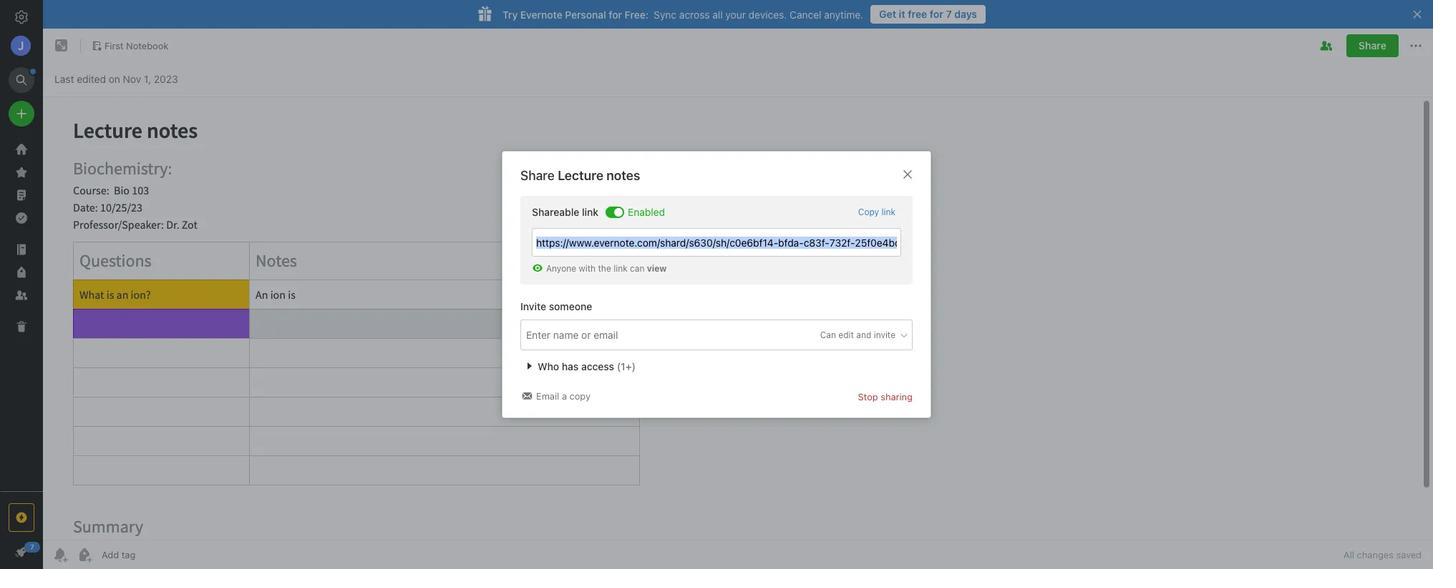 Task type: locate. For each thing, give the bounding box(es) containing it.
first notebook
[[105, 40, 168, 51]]

share inside button
[[1359, 39, 1387, 52]]

a
[[562, 391, 567, 402]]

your
[[725, 8, 746, 20]]

invite
[[520, 301, 546, 313]]

share
[[1359, 39, 1387, 52], [520, 168, 555, 183]]

access
[[581, 361, 614, 373]]

try
[[503, 8, 518, 20]]

link left shared link switcher image
[[582, 206, 599, 218]]

link right the
[[614, 263, 628, 274]]

add tag image
[[76, 547, 93, 564]]

shared link switcher image
[[614, 208, 623, 216]]

invite someone
[[520, 301, 592, 313]]

sharing
[[881, 391, 913, 403]]

get it free for 7 days
[[879, 8, 977, 20]]

try evernote personal for free: sync across all your devices. cancel anytime.
[[503, 8, 863, 20]]

2 for from the left
[[609, 8, 622, 20]]

email a copy
[[536, 391, 591, 402]]

settings image
[[13, 9, 30, 26]]

1 for from the left
[[930, 8, 943, 20]]

link for shareable link
[[582, 206, 599, 218]]

it
[[899, 8, 905, 20]]

add a reminder image
[[52, 547, 69, 564]]

for for free:
[[609, 8, 622, 20]]

who
[[538, 361, 559, 373]]

invite
[[874, 330, 896, 341]]

personal
[[565, 8, 606, 20]]

0 horizontal spatial for
[[609, 8, 622, 20]]

get
[[879, 8, 896, 20]]

copy
[[570, 391, 591, 402]]

Shared URL text field
[[532, 228, 901, 257]]

edited
[[77, 73, 106, 85]]

enabled
[[628, 206, 665, 218]]

share button
[[1346, 34, 1399, 57]]

anyone with the link can view
[[546, 263, 667, 274]]

home image
[[13, 141, 30, 158]]

link
[[582, 206, 599, 218], [882, 206, 896, 217], [614, 263, 628, 274]]

0 horizontal spatial share
[[520, 168, 555, 183]]

1 horizontal spatial for
[[930, 8, 943, 20]]

for left free:
[[609, 8, 622, 20]]

anyone
[[546, 263, 576, 274]]

changes
[[1357, 550, 1394, 561]]

link inside button
[[882, 206, 896, 217]]

for left 7
[[930, 8, 943, 20]]

share for share lecture notes
[[520, 168, 555, 183]]

for
[[930, 8, 943, 20], [609, 8, 622, 20]]

for inside button
[[930, 8, 943, 20]]

0 horizontal spatial link
[[582, 206, 599, 218]]

1 vertical spatial share
[[520, 168, 555, 183]]

copy link button
[[858, 206, 896, 219]]

1 horizontal spatial share
[[1359, 39, 1387, 52]]

2 horizontal spatial link
[[882, 206, 896, 217]]

Select permission field
[[792, 329, 909, 342]]

link right the copy
[[882, 206, 896, 217]]

across
[[679, 8, 710, 20]]

saved
[[1396, 550, 1422, 561]]

0 vertical spatial share
[[1359, 39, 1387, 52]]

email
[[536, 391, 559, 402]]

note window element
[[43, 29, 1433, 570]]

free
[[908, 8, 927, 20]]

tree
[[0, 138, 43, 491]]



Task type: vqa. For each thing, say whether or not it's contained in the screenshot.
Sync
yes



Task type: describe. For each thing, give the bounding box(es) containing it.
on
[[109, 73, 120, 85]]

first
[[105, 40, 124, 51]]

cancel
[[790, 8, 821, 20]]

get it free for 7 days button
[[871, 5, 986, 24]]

share lecture notes
[[520, 168, 640, 183]]

can edit and invite
[[820, 330, 896, 341]]

stop
[[858, 391, 878, 403]]

copy
[[858, 206, 879, 217]]

stop sharing
[[858, 391, 913, 403]]

anytime.
[[824, 8, 863, 20]]

first notebook button
[[87, 36, 173, 56]]

free:
[[625, 8, 649, 20]]

devices.
[[749, 8, 787, 20]]

the
[[598, 263, 611, 274]]

upgrade image
[[13, 510, 30, 527]]

shareable link
[[532, 206, 599, 218]]

all
[[1344, 550, 1354, 561]]

(1+)
[[617, 361, 636, 373]]

view
[[647, 263, 667, 274]]

Note Editor text field
[[43, 97, 1433, 540]]

lecture
[[558, 168, 603, 183]]

email a copy button
[[520, 390, 593, 404]]

last edited on nov 1, 2023
[[54, 73, 178, 85]]

1 horizontal spatial link
[[614, 263, 628, 274]]

2023
[[154, 73, 178, 85]]

notebook
[[126, 40, 168, 51]]

with
[[579, 263, 596, 274]]

link for copy link
[[882, 206, 896, 217]]

days
[[954, 8, 977, 20]]

7
[[946, 8, 952, 20]]

stop sharing button
[[858, 390, 913, 404]]

nov
[[123, 73, 141, 85]]

and
[[856, 330, 871, 341]]

1,
[[144, 73, 151, 85]]

last
[[54, 73, 74, 85]]

edit
[[839, 330, 854, 341]]

close image
[[899, 166, 916, 183]]

copy link
[[858, 206, 896, 217]]

can
[[820, 330, 836, 341]]

someone
[[549, 301, 592, 313]]

notes
[[607, 168, 640, 183]]

evernote
[[520, 8, 562, 20]]

has
[[562, 361, 579, 373]]

can
[[630, 263, 645, 274]]

share for share
[[1359, 39, 1387, 52]]

sync
[[654, 8, 677, 20]]

shareable
[[532, 206, 579, 218]]

all
[[712, 8, 723, 20]]

Add tag field
[[525, 328, 697, 343]]

expand note image
[[53, 37, 70, 54]]

who has access (1+)
[[538, 361, 636, 373]]

for for 7
[[930, 8, 943, 20]]

all changes saved
[[1344, 550, 1422, 561]]



